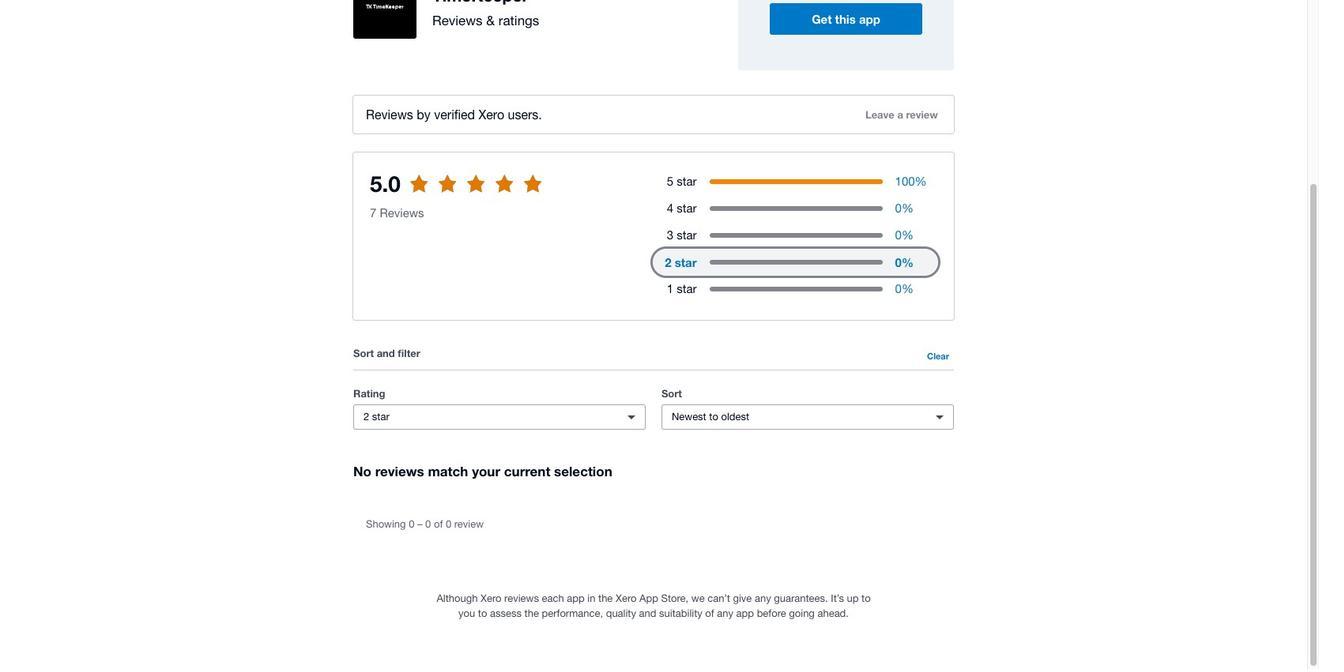 Task type: locate. For each thing, give the bounding box(es) containing it.
sort
[[353, 347, 374, 360], [662, 387, 682, 400]]

reviews
[[432, 13, 483, 28], [366, 108, 413, 122], [380, 206, 424, 220]]

any down can't
[[717, 608, 734, 620]]

1 vertical spatial reviews
[[375, 463, 424, 480]]

5 star
[[667, 175, 697, 188]]

% for 5 star
[[915, 175, 927, 188]]

7
[[370, 206, 377, 220]]

assess
[[490, 608, 522, 620]]

to inside popup button
[[709, 411, 718, 423]]

of down can't
[[705, 608, 714, 620]]

2 horizontal spatial app
[[859, 12, 880, 26]]

star right 5
[[677, 175, 697, 188]]

and left filter
[[377, 347, 395, 360]]

1 vertical spatial review
[[454, 518, 484, 530]]

0
[[895, 202, 902, 215], [895, 228, 902, 242], [895, 255, 902, 270], [895, 282, 902, 296], [409, 518, 415, 530], [425, 518, 431, 530], [446, 518, 451, 530]]

1 vertical spatial 2 star
[[364, 411, 389, 423]]

0 vertical spatial app
[[859, 12, 880, 26]]

1 vertical spatial app
[[567, 593, 585, 604]]

% for 3 star
[[902, 228, 914, 242]]

going
[[789, 608, 815, 620]]

2 star down rating
[[364, 411, 389, 423]]

sort for sort
[[662, 387, 682, 400]]

match
[[428, 463, 468, 480]]

to left oldest
[[709, 411, 718, 423]]

to
[[422, 186, 434, 201], [709, 411, 718, 423], [862, 593, 871, 604], [478, 608, 487, 620]]

skip
[[392, 186, 419, 201]]

1 horizontal spatial reviews
[[438, 186, 484, 201]]

clear
[[927, 351, 949, 361]]

star
[[677, 175, 697, 188], [677, 202, 697, 215], [677, 228, 697, 242], [675, 255, 697, 270], [677, 282, 697, 296], [372, 411, 389, 423]]

0 horizontal spatial and
[[377, 347, 395, 360]]

sort for sort and filter
[[353, 347, 374, 360]]

the
[[598, 593, 613, 604], [525, 608, 539, 620]]

2 star
[[665, 255, 697, 270], [364, 411, 389, 423]]

reviews
[[438, 186, 484, 201], [375, 463, 424, 480], [504, 593, 539, 604]]

your
[[472, 463, 500, 480]]

up
[[847, 593, 859, 604]]

each
[[542, 593, 564, 604]]

any
[[755, 593, 771, 604], [717, 608, 734, 620]]

3 star
[[667, 228, 697, 242]]

star down rating
[[372, 411, 389, 423]]

–
[[417, 518, 422, 530]]

3 0 % from the top
[[895, 255, 914, 270]]

1 horizontal spatial 2 star
[[665, 255, 697, 270]]

users.
[[508, 108, 542, 122]]

app right this
[[859, 12, 880, 26]]

0 vertical spatial the
[[598, 593, 613, 604]]

%
[[915, 175, 927, 188], [902, 202, 914, 215], [902, 228, 914, 242], [902, 255, 914, 270], [902, 282, 914, 296]]

xero
[[479, 108, 504, 122], [481, 593, 502, 604], [616, 593, 637, 604]]

2 down rating
[[364, 411, 369, 423]]

1 vertical spatial sort
[[662, 387, 682, 400]]

review
[[906, 108, 938, 121], [454, 518, 484, 530]]

newest to oldest
[[672, 411, 749, 423]]

to right skip
[[422, 186, 434, 201]]

% for 4 star
[[902, 202, 914, 215]]

2 star button
[[353, 405, 646, 430]]

quality
[[606, 608, 636, 620]]

0 horizontal spatial review
[[454, 518, 484, 530]]

1 vertical spatial of
[[705, 608, 714, 620]]

0 vertical spatial 2
[[665, 255, 672, 270]]

reviews right no
[[375, 463, 424, 480]]

app down give
[[736, 608, 754, 620]]

0 horizontal spatial 2 star
[[364, 411, 389, 423]]

&
[[486, 13, 495, 28]]

0 % for 1 star
[[895, 282, 914, 296]]

the right the assess
[[525, 608, 539, 620]]

app left the in
[[567, 593, 585, 604]]

xero up the assess
[[481, 593, 502, 604]]

1 vertical spatial and
[[639, 608, 656, 620]]

by
[[417, 108, 431, 122]]

1 horizontal spatial the
[[598, 593, 613, 604]]

0 vertical spatial sort
[[353, 347, 374, 360]]

1 vertical spatial reviews
[[366, 108, 413, 122]]

1 horizontal spatial sort
[[662, 387, 682, 400]]

oldest
[[721, 411, 749, 423]]

review right a
[[906, 108, 938, 121]]

1 vertical spatial any
[[717, 608, 734, 620]]

1 horizontal spatial review
[[906, 108, 938, 121]]

app
[[859, 12, 880, 26], [567, 593, 585, 604], [736, 608, 754, 620]]

2 vertical spatial reviews
[[504, 593, 539, 604]]

2 star up 1 star
[[665, 255, 697, 270]]

2 horizontal spatial reviews
[[504, 593, 539, 604]]

reviews left by
[[366, 108, 413, 122]]

0 vertical spatial reviews
[[432, 13, 483, 28]]

reviews left list
[[438, 186, 484, 201]]

2 0 % from the top
[[895, 228, 914, 242]]

store,
[[661, 593, 689, 604]]

reviews left &
[[432, 13, 483, 28]]

sort up newest
[[662, 387, 682, 400]]

reviews up the assess
[[504, 593, 539, 604]]

the right the in
[[598, 593, 613, 604]]

and
[[377, 347, 395, 360], [639, 608, 656, 620]]

to right you
[[478, 608, 487, 620]]

2 up 1
[[665, 255, 672, 270]]

2 inside popup button
[[364, 411, 369, 423]]

100
[[895, 175, 915, 188]]

2 star inside popup button
[[364, 411, 389, 423]]

7 reviews
[[370, 206, 424, 220]]

reviews down skip
[[380, 206, 424, 220]]

of
[[434, 518, 443, 530], [705, 608, 714, 620]]

0 vertical spatial reviews
[[438, 186, 484, 201]]

2
[[665, 255, 672, 270], [364, 411, 369, 423]]

1 horizontal spatial and
[[639, 608, 656, 620]]

list
[[487, 186, 505, 201]]

in
[[588, 593, 596, 604]]

this
[[835, 12, 856, 26]]

4 star
[[667, 202, 697, 215]]

1 horizontal spatial of
[[705, 608, 714, 620]]

0 horizontal spatial of
[[434, 518, 443, 530]]

2 vertical spatial app
[[736, 608, 754, 620]]

showing
[[366, 518, 406, 530]]

of right '–'
[[434, 518, 443, 530]]

review inside button
[[906, 108, 938, 121]]

4 0 % from the top
[[895, 282, 914, 296]]

get this app
[[812, 12, 880, 26]]

0 vertical spatial review
[[906, 108, 938, 121]]

star right 4
[[677, 202, 697, 215]]

0 horizontal spatial sort
[[353, 347, 374, 360]]

you
[[459, 608, 475, 620]]

0 horizontal spatial reviews
[[375, 463, 424, 480]]

clear button
[[922, 345, 954, 367]]

0 vertical spatial 2 star
[[665, 255, 697, 270]]

0 horizontal spatial 2
[[364, 411, 369, 423]]

0 horizontal spatial app
[[567, 593, 585, 604]]

ahead.
[[818, 608, 849, 620]]

app
[[639, 593, 658, 604]]

0 horizontal spatial the
[[525, 608, 539, 620]]

reviews inside the although xero reviews each app in the xero app store, we can't give any guarantees. it's up to you to assess the performance, quality and suitability of any app before going ahead.
[[504, 593, 539, 604]]

guarantees.
[[774, 593, 828, 604]]

and down app
[[639, 608, 656, 620]]

sort up rating
[[353, 347, 374, 360]]

review right '–'
[[454, 518, 484, 530]]

5.0
[[370, 171, 401, 197]]

1 horizontal spatial app
[[736, 608, 754, 620]]

any up the before
[[755, 593, 771, 604]]

0 %
[[895, 202, 914, 215], [895, 228, 914, 242], [895, 255, 914, 270], [895, 282, 914, 296]]

1 vertical spatial 2
[[364, 411, 369, 423]]

reviews for although
[[504, 593, 539, 604]]

1 0 % from the top
[[895, 202, 914, 215]]

leave a review
[[865, 108, 938, 121]]

1 horizontal spatial any
[[755, 593, 771, 604]]



Task type: describe. For each thing, give the bounding box(es) containing it.
1 horizontal spatial 2
[[665, 255, 672, 270]]

rating
[[353, 387, 385, 400]]

1
[[667, 282, 673, 296]]

newest to oldest button
[[662, 405, 954, 430]]

reviews for skip
[[438, 186, 484, 201]]

it's
[[831, 593, 844, 604]]

get
[[812, 12, 832, 26]]

verified
[[434, 108, 475, 122]]

we
[[691, 593, 705, 604]]

1 vertical spatial the
[[525, 608, 539, 620]]

star right '3'
[[677, 228, 697, 242]]

0 % for 2 star
[[895, 255, 914, 270]]

current
[[504, 463, 550, 480]]

skip to reviews list
[[392, 186, 505, 201]]

suitability
[[659, 608, 703, 620]]

showing 0 – 0 of 0 review
[[366, 518, 484, 530]]

0 horizontal spatial any
[[717, 608, 734, 620]]

give
[[733, 593, 752, 604]]

xero left users.
[[479, 108, 504, 122]]

3
[[667, 228, 673, 242]]

0 vertical spatial of
[[434, 518, 443, 530]]

0 % for 3 star
[[895, 228, 914, 242]]

performance,
[[542, 608, 603, 620]]

a
[[897, 108, 903, 121]]

can't
[[708, 593, 730, 604]]

reviews for reviews & ratings
[[432, 13, 483, 28]]

4
[[667, 202, 673, 215]]

although
[[437, 593, 478, 604]]

newest
[[672, 411, 706, 423]]

of inside the although xero reviews each app in the xero app store, we can't give any guarantees. it's up to you to assess the performance, quality and suitability of any app before going ahead.
[[705, 608, 714, 620]]

star up 1 star
[[675, 255, 697, 270]]

1 star
[[667, 282, 697, 296]]

leave a review button
[[856, 102, 948, 127]]

skip to reviews list link
[[379, 178, 519, 209]]

2 vertical spatial reviews
[[380, 206, 424, 220]]

selection
[[554, 463, 612, 480]]

star inside popup button
[[372, 411, 389, 423]]

5
[[667, 175, 673, 188]]

reviews for reviews by verified xero users.
[[366, 108, 413, 122]]

xero up 'quality'
[[616, 593, 637, 604]]

get this app link
[[770, 3, 922, 35]]

sort and filter
[[353, 347, 420, 360]]

ratings
[[499, 13, 539, 28]]

100 %
[[895, 175, 927, 188]]

0 vertical spatial any
[[755, 593, 771, 604]]

before
[[757, 608, 786, 620]]

to right up
[[862, 593, 871, 604]]

no
[[353, 463, 371, 480]]

0 % for 4 star
[[895, 202, 914, 215]]

and inside the although xero reviews each app in the xero app store, we can't give any guarantees. it's up to you to assess the performance, quality and suitability of any app before going ahead.
[[639, 608, 656, 620]]

leave
[[865, 108, 895, 121]]

although xero reviews each app in the xero app store, we can't give any guarantees. it's up to you to assess the performance, quality and suitability of any app before going ahead.
[[437, 593, 871, 620]]

star right 1
[[677, 282, 697, 296]]

% for 2 star
[[902, 255, 914, 270]]

% for 1 star
[[902, 282, 914, 296]]

reviews & ratings
[[432, 13, 539, 28]]

filter
[[398, 347, 420, 360]]

no reviews match your current selection
[[353, 463, 612, 480]]

reviews by verified xero users.
[[366, 108, 542, 122]]

0 vertical spatial and
[[377, 347, 395, 360]]



Task type: vqa. For each thing, say whether or not it's contained in the screenshot.
the left the Sort
yes



